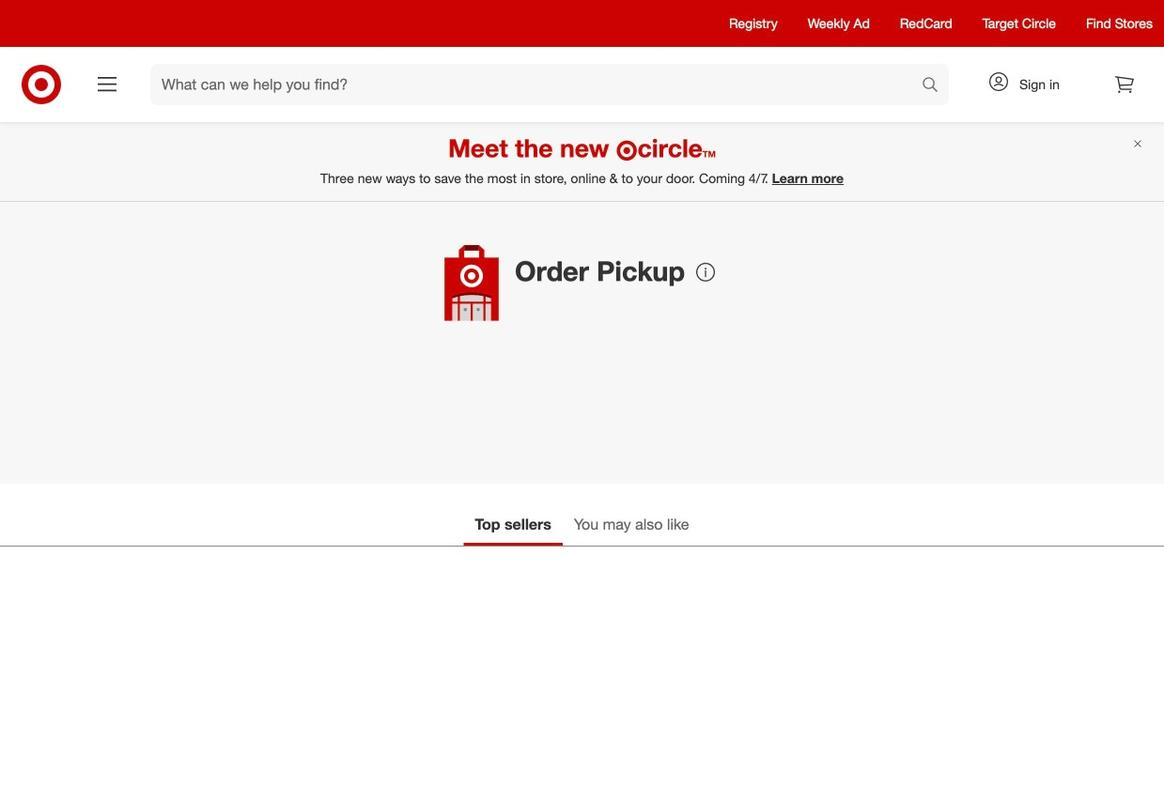 Task type: vqa. For each thing, say whether or not it's contained in the screenshot.
'what can we help you find? suggestions appear below' SEARCH FIELD
yes



Task type: describe. For each thing, give the bounding box(es) containing it.
What can we help you find? suggestions appear below search field
[[150, 64, 927, 105]]



